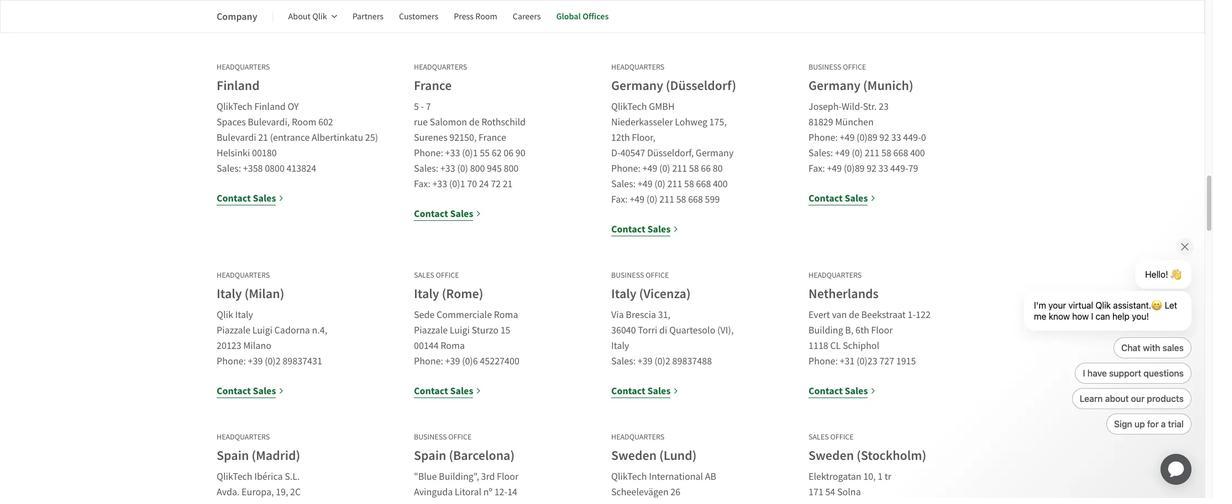 Task type: locate. For each thing, give the bounding box(es) containing it.
headquarters inside headquarters sweden (lund)
[[612, 432, 665, 442]]

qliktech left ibérica
[[217, 471, 252, 484]]

luigi up milano
[[253, 325, 273, 337]]

spaces
[[217, 116, 246, 129]]

roma up (0)6
[[441, 340, 465, 353]]

0 vertical spatial de
[[469, 116, 480, 129]]

2 piazzale from the left
[[414, 325, 448, 337]]

business up "blue
[[414, 432, 447, 442]]

(0)2 down milano
[[265, 356, 281, 368]]

floor down beekstraat
[[872, 325, 893, 337]]

2 spain from the left
[[414, 447, 446, 465]]

(munich)
[[864, 77, 914, 95]]

italy inside via brescia 31, 36040 torri di quartesolo (vi), italy sales: +39 (0)2 89837488
[[612, 340, 629, 353]]

sales office italy (rome)
[[414, 270, 484, 303]]

1 horizontal spatial floor
[[872, 325, 893, 337]]

3rd
[[481, 471, 495, 484]]

elektrogatan
[[809, 471, 862, 484]]

phone: down 81829
[[809, 132, 838, 144]]

122
[[916, 309, 931, 322]]

office for (rome)
[[436, 270, 459, 280]]

headquarters up (milan)
[[217, 270, 270, 280]]

qliktech international ab
[[612, 471, 717, 484]]

58 down the '23'
[[882, 147, 892, 160]]

400 inside joseph-wild-str. 23 81829 münchen phone: +49 (0)89 92 33 449-0 sales: +49 (0) 211 58 668 400 fax: +49 (0)89 92 33 449-79
[[911, 147, 925, 160]]

floor right the 3rd
[[497, 471, 519, 484]]

headquarters
[[217, 62, 270, 72], [414, 62, 467, 72], [612, 62, 665, 72], [217, 270, 270, 280], [809, 270, 862, 280], [217, 432, 270, 442], [612, 432, 665, 442]]

0 vertical spatial 668
[[894, 147, 909, 160]]

2 horizontal spatial germany
[[809, 77, 861, 95]]

piazzale up 00144
[[414, 325, 448, 337]]

2 horizontal spatial +39
[[638, 356, 653, 368]]

headquarters for italy
[[217, 270, 270, 280]]

evert
[[809, 309, 830, 322]]

0 horizontal spatial 400
[[713, 178, 728, 191]]

668
[[894, 147, 909, 160], [696, 178, 711, 191], [688, 194, 703, 206]]

1 vertical spatial finland
[[254, 101, 286, 113]]

italy left (milan)
[[217, 285, 242, 303]]

headquarters inside headquarters netherlands
[[809, 270, 862, 280]]

1 horizontal spatial 21
[[503, 178, 513, 191]]

1915
[[897, 356, 916, 368]]

727
[[880, 356, 895, 368]]

0 horizontal spatial +39
[[248, 356, 263, 368]]

office for (barcelona)
[[449, 432, 472, 442]]

2 (0)2 from the left
[[655, 356, 671, 368]]

office up (vicenza) at the bottom right of page
[[646, 270, 669, 280]]

finland
[[217, 77, 260, 95], [254, 101, 286, 113]]

office inside business office germany (munich)
[[843, 62, 867, 72]]

evert van de beekstraat 1-122 building b, 6th floor 1118 cl schiphol phone: +31 (0)23 727 1915
[[809, 309, 931, 368]]

france inside headquarters france
[[414, 77, 452, 95]]

office inside business office italy (vicenza)
[[646, 270, 669, 280]]

headquarters for netherlands
[[809, 270, 862, 280]]

germany up joseph-
[[809, 77, 861, 95]]

contact sales link for finland
[[217, 191, 284, 206]]

+49
[[840, 132, 855, 144], [835, 147, 850, 160], [643, 163, 658, 175], [827, 163, 842, 175], [638, 178, 653, 191], [630, 194, 645, 206]]

1 vertical spatial france
[[479, 132, 506, 144]]

finland up the 'spaces'
[[217, 77, 260, 95]]

headquarters inside headquarters germany (düsseldorf)
[[612, 62, 665, 72]]

0 horizontal spatial (0)2
[[265, 356, 281, 368]]

1 horizontal spatial +39
[[445, 356, 460, 368]]

40547
[[621, 147, 645, 160]]

2 horizontal spatial fax:
[[809, 163, 825, 175]]

0 horizontal spatial piazzale
[[217, 325, 251, 337]]

0 horizontal spatial 92
[[867, 163, 877, 175]]

1 vertical spatial 21
[[503, 178, 513, 191]]

0 vertical spatial france
[[414, 77, 452, 95]]

room inside qliktech finland oy spaces bulevardi, room 602 bulevardi 21 (entrance albertinkatu 25) helsinki 00180 sales: +358 0800 413824
[[292, 116, 316, 129]]

sweden up elektrogatan
[[809, 447, 854, 465]]

0 vertical spatial 33
[[892, 132, 902, 144]]

albertinkatu
[[312, 132, 363, 144]]

1 vertical spatial 400
[[713, 178, 728, 191]]

qliktech inside qliktech gmbh niederkasseler lohweg 175, 12th floor, d-40547 düsseldorf, germany phone: +49 (0) 211 58 66 80 sales: +49 (0) 211 58 668 400 fax: +49 (0) 211 58 668 599
[[612, 101, 647, 113]]

21 up "00180" at the left top
[[258, 132, 268, 144]]

qliktech inside qliktech finland oy spaces bulevardi, room 602 bulevardi 21 (entrance albertinkatu 25) helsinki 00180 sales: +358 0800 413824
[[217, 101, 252, 113]]

office up (munich)
[[843, 62, 867, 72]]

fax: down 81829
[[809, 163, 825, 175]]

qliktech for qliktech finland oy spaces bulevardi, room 602 bulevardi 21 (entrance albertinkatu 25) helsinki 00180 sales: +358 0800 413824
[[217, 101, 252, 113]]

+39 for italy (vicenza)
[[638, 356, 653, 368]]

qliktech down headquarters sweden (lund)
[[612, 471, 647, 484]]

partners link
[[353, 3, 384, 30]]

room right 'press'
[[476, 11, 497, 22]]

92150,
[[450, 132, 477, 144]]

92 down the '23'
[[880, 132, 890, 144]]

cl
[[831, 340, 841, 353]]

france up 62
[[479, 132, 506, 144]]

de inside evert van de beekstraat 1-122 building b, 6th floor 1118 cl schiphol phone: +31 (0)23 727 1915
[[849, 309, 860, 322]]

+39 down milano
[[248, 356, 263, 368]]

sales
[[253, 14, 276, 28], [253, 192, 276, 205], [845, 192, 868, 205], [450, 207, 474, 221], [648, 223, 671, 236], [414, 270, 434, 280], [253, 385, 276, 398], [450, 385, 474, 398], [648, 385, 671, 398], [845, 385, 868, 398], [809, 432, 829, 442]]

ab
[[705, 471, 717, 484]]

headquarters for finland
[[217, 62, 270, 72]]

contact sales for italy (rome)
[[414, 385, 474, 398]]

business up via
[[612, 270, 644, 280]]

office inside the business office spain (barcelona)
[[449, 432, 472, 442]]

piazzale inside sede commerciale roma piazzale luigi sturzo 15 00144 roma phone: +39 (0)6 45227400
[[414, 325, 448, 337]]

office up elektrogatan
[[831, 432, 854, 442]]

spain inside the business office spain (barcelona)
[[414, 447, 446, 465]]

(lund)
[[660, 447, 697, 465]]

800
[[470, 163, 485, 175], [504, 163, 519, 175]]

application
[[1148, 441, 1205, 499]]

de right the van
[[849, 309, 860, 322]]

+39
[[248, 356, 263, 368], [445, 356, 460, 368], [638, 356, 653, 368]]

sales: inside qliktech gmbh niederkasseler lohweg 175, 12th floor, d-40547 düsseldorf, germany phone: +49 (0) 211 58 66 80 sales: +49 (0) 211 58 668 400 fax: +49 (0) 211 58 668 599
[[612, 178, 636, 191]]

1 sweden from the left
[[612, 447, 657, 465]]

office up (barcelona)
[[449, 432, 472, 442]]

sales inside the sales office sweden (stockholm)
[[809, 432, 829, 442]]

(0)2 left 89837488
[[655, 356, 671, 368]]

0 horizontal spatial roma
[[441, 340, 465, 353]]

72
[[491, 178, 501, 191]]

1 horizontal spatial 33
[[892, 132, 902, 144]]

0 vertical spatial 449-
[[904, 132, 922, 144]]

contact sales link for italy (vicenza)
[[612, 384, 679, 399]]

contact sales for germany (munich)
[[809, 192, 868, 205]]

headquarters for sweden
[[612, 432, 665, 442]]

qliktech for qliktech gmbh niederkasseler lohweg 175, 12th floor, d-40547 düsseldorf, germany phone: +49 (0) 211 58 66 80 sales: +49 (0) 211 58 668 400 fax: +49 (0) 211 58 668 599
[[612, 101, 647, 113]]

floor,
[[632, 132, 656, 144]]

0 horizontal spatial germany
[[612, 77, 664, 95]]

0 vertical spatial 21
[[258, 132, 268, 144]]

2 sweden from the left
[[809, 447, 854, 465]]

joseph-wild-str. 23 81829 münchen phone: +49 (0)89 92 33 449-0 sales: +49 (0) 211 58 668 400 fax: +49 (0)89 92 33 449-79
[[809, 101, 926, 175]]

contact sales link for germany (düsseldorf)
[[612, 222, 679, 237]]

business inside business office italy (vicenza)
[[612, 270, 644, 280]]

de up 92150, on the left of page
[[469, 116, 480, 129]]

80
[[713, 163, 723, 175]]

(0)23
[[857, 356, 878, 368]]

contact for netherlands
[[809, 385, 843, 398]]

1 horizontal spatial germany
[[696, 147, 734, 160]]

0 horizontal spatial sweden
[[612, 447, 657, 465]]

finland up 'bulevardi,'
[[254, 101, 286, 113]]

0 horizontal spatial 800
[[470, 163, 485, 175]]

800 up 70 at top left
[[470, 163, 485, 175]]

france inside 5 - 7 rue salomon de rothschild surenes 92150, france phone: +33 (0)1 55 62 06 90 sales: +33 (0) 800 945 800 fax: +33 (0)1 70 24 72 21
[[479, 132, 506, 144]]

21 right 72
[[503, 178, 513, 191]]

(0)
[[852, 147, 863, 160], [457, 163, 468, 175], [660, 163, 671, 175], [655, 178, 666, 191], [647, 194, 658, 206]]

contact
[[217, 14, 251, 28], [217, 192, 251, 205], [809, 192, 843, 205], [414, 207, 448, 221], [612, 223, 646, 236], [217, 385, 251, 398], [414, 385, 448, 398], [612, 385, 646, 398], [809, 385, 843, 398]]

headquarters inside headquarters spain (madrid)
[[217, 432, 270, 442]]

qlik inside "company" menu bar
[[312, 11, 327, 22]]

qliktech up the 'spaces'
[[217, 101, 252, 113]]

1 horizontal spatial room
[[476, 11, 497, 22]]

sales: down helsinki
[[217, 163, 241, 175]]

business for germany
[[809, 62, 842, 72]]

sales: down surenes
[[414, 163, 439, 175]]

france up "7"
[[414, 77, 452, 95]]

58 left "599"
[[677, 194, 686, 206]]

fax: down d-
[[612, 194, 628, 206]]

1 horizontal spatial 92
[[880, 132, 890, 144]]

sales: inside qliktech finland oy spaces bulevardi, room 602 bulevardi 21 (entrance albertinkatu 25) helsinki 00180 sales: +358 0800 413824
[[217, 163, 241, 175]]

contact sales link
[[217, 13, 284, 29], [217, 191, 284, 206], [809, 191, 877, 206], [414, 206, 482, 222], [612, 222, 679, 237], [217, 384, 284, 399], [414, 384, 482, 399], [612, 384, 679, 399], [809, 384, 877, 399]]

fax: inside qliktech gmbh niederkasseler lohweg 175, 12th floor, d-40547 düsseldorf, germany phone: +49 (0) 211 58 66 80 sales: +49 (0) 211 58 668 400 fax: +49 (0) 211 58 668 599
[[612, 194, 628, 206]]

58 left 66 on the right top of page
[[689, 163, 699, 175]]

sales for germany (munich)
[[845, 192, 868, 205]]

1 horizontal spatial (0)2
[[655, 356, 671, 368]]

office inside the sales office sweden (stockholm)
[[831, 432, 854, 442]]

phone: down 40547
[[612, 163, 641, 175]]

business inside the business office spain (barcelona)
[[414, 432, 447, 442]]

0 horizontal spatial de
[[469, 116, 480, 129]]

2 horizontal spatial business
[[809, 62, 842, 72]]

business office germany (munich)
[[809, 62, 914, 95]]

0 horizontal spatial spain
[[217, 447, 249, 465]]

+39 down torri
[[638, 356, 653, 368]]

germany inside business office germany (munich)
[[809, 77, 861, 95]]

1 horizontal spatial luigi
[[450, 325, 470, 337]]

+39 inside via brescia 31, 36040 torri di quartesolo (vi), italy sales: +39 (0)2 89837488
[[638, 356, 653, 368]]

1 horizontal spatial france
[[479, 132, 506, 144]]

+39 left (0)6
[[445, 356, 460, 368]]

1 vertical spatial +33
[[441, 163, 455, 175]]

room down oy
[[292, 116, 316, 129]]

finland inside headquarters finland
[[217, 77, 260, 95]]

33 left '79'
[[879, 163, 889, 175]]

1 vertical spatial floor
[[497, 471, 519, 484]]

qliktech up niederkasseler
[[612, 101, 647, 113]]

headquarters up "7"
[[414, 62, 467, 72]]

italy inside sales office italy (rome)
[[414, 285, 439, 303]]

phone: inside 5 - 7 rue salomon de rothschild surenes 92150, france phone: +33 (0)1 55 62 06 90 sales: +33 (0) 800 945 800 fax: +33 (0)1 70 24 72 21
[[414, 147, 443, 160]]

surenes
[[414, 132, 448, 144]]

21 inside 5 - 7 rue salomon de rothschild surenes 92150, france phone: +33 (0)1 55 62 06 90 sales: +33 (0) 800 945 800 fax: +33 (0)1 70 24 72 21
[[503, 178, 513, 191]]

sales: down 36040
[[612, 356, 636, 368]]

piazzale up 20123
[[217, 325, 251, 337]]

office up "(rome)"
[[436, 270, 459, 280]]

roma up 15
[[494, 309, 518, 322]]

joseph-
[[809, 101, 842, 113]]

germany up the 80
[[696, 147, 734, 160]]

contact for italy (rome)
[[414, 385, 448, 398]]

(0)1 left 70 at top left
[[449, 178, 465, 191]]

d-
[[612, 147, 621, 160]]

business inside business office germany (munich)
[[809, 62, 842, 72]]

sales: inside joseph-wild-str. 23 81829 münchen phone: +49 (0)89 92 33 449-0 sales: +49 (0) 211 58 668 400 fax: +49 (0)89 92 33 449-79
[[809, 147, 833, 160]]

headquarters up (lund)
[[612, 432, 665, 442]]

office for (vicenza)
[[646, 270, 669, 280]]

70
[[467, 178, 477, 191]]

1 horizontal spatial sweden
[[809, 447, 854, 465]]

668 inside joseph-wild-str. 23 81829 münchen phone: +49 (0)89 92 33 449-0 sales: +49 (0) 211 58 668 400 fax: +49 (0)89 92 33 449-79
[[894, 147, 909, 160]]

0 vertical spatial finland
[[217, 77, 260, 95]]

phone: inside qlik italy piazzale luigi cadorna n.4, 20123 milano phone: +39 (0)2 89837431
[[217, 356, 246, 368]]

sales: down 81829
[[809, 147, 833, 160]]

1 horizontal spatial piazzale
[[414, 325, 448, 337]]

20123
[[217, 340, 241, 353]]

0 horizontal spatial business
[[414, 432, 447, 442]]

headquarters up netherlands
[[809, 270, 862, 280]]

germany inside qliktech gmbh niederkasseler lohweg 175, 12th floor, d-40547 düsseldorf, germany phone: +49 (0) 211 58 66 80 sales: +49 (0) 211 58 668 400 fax: +49 (0) 211 58 668 599
[[696, 147, 734, 160]]

careers link
[[513, 3, 541, 30]]

1 vertical spatial room
[[292, 116, 316, 129]]

phone: down '1118'
[[809, 356, 838, 368]]

office inside sales office italy (rome)
[[436, 270, 459, 280]]

1 800 from the left
[[470, 163, 485, 175]]

fax: down surenes
[[414, 178, 431, 191]]

0 vertical spatial floor
[[872, 325, 893, 337]]

contact for italy (vicenza)
[[612, 385, 646, 398]]

1 (0)2 from the left
[[265, 356, 281, 368]]

phone: down 20123
[[217, 356, 246, 368]]

0 vertical spatial (0)1
[[462, 147, 478, 160]]

sales for netherlands
[[845, 385, 868, 398]]

+39 inside sede commerciale roma piazzale luigi sturzo 15 00144 roma phone: +39 (0)6 45227400
[[445, 356, 460, 368]]

qlik
[[312, 11, 327, 22], [217, 309, 233, 322]]

sales for france
[[450, 207, 474, 221]]

finland inside qliktech finland oy spaces bulevardi, room 602 bulevardi 21 (entrance albertinkatu 25) helsinki 00180 sales: +358 0800 413824
[[254, 101, 286, 113]]

1 vertical spatial business
[[612, 270, 644, 280]]

0 vertical spatial room
[[476, 11, 497, 22]]

headquarters for spain
[[217, 432, 270, 442]]

3 +39 from the left
[[638, 356, 653, 368]]

33
[[892, 132, 902, 144], [879, 163, 889, 175]]

0 horizontal spatial luigi
[[253, 325, 273, 337]]

1 vertical spatial 92
[[867, 163, 877, 175]]

fax: inside joseph-wild-str. 23 81829 münchen phone: +49 (0)89 92 33 449-0 sales: +49 (0) 211 58 668 400 fax: +49 (0)89 92 33 449-79
[[809, 163, 825, 175]]

(rome)
[[442, 285, 484, 303]]

90
[[516, 147, 526, 160]]

400 up '79'
[[911, 147, 925, 160]]

qliktech for qliktech international ab
[[612, 471, 647, 484]]

92 left '79'
[[867, 163, 877, 175]]

58
[[882, 147, 892, 160], [689, 163, 699, 175], [685, 178, 694, 191], [677, 194, 686, 206]]

sweden up "qliktech international ab"
[[612, 447, 657, 465]]

business for italy
[[612, 270, 644, 280]]

phone:
[[809, 132, 838, 144], [414, 147, 443, 160], [612, 163, 641, 175], [217, 356, 246, 368], [414, 356, 443, 368], [809, 356, 838, 368]]

italy inside "headquarters italy (milan)"
[[217, 285, 242, 303]]

2 +39 from the left
[[445, 356, 460, 368]]

+33
[[445, 147, 460, 160], [441, 163, 455, 175], [433, 178, 447, 191]]

business
[[809, 62, 842, 72], [612, 270, 644, 280], [414, 432, 447, 442]]

sweden inside the sales office sweden (stockholm)
[[809, 447, 854, 465]]

company
[[217, 10, 257, 23]]

(0)89
[[857, 132, 878, 144], [844, 163, 865, 175]]

1 vertical spatial (0)89
[[844, 163, 865, 175]]

33 left 0 in the top of the page
[[892, 132, 902, 144]]

qliktech
[[217, 101, 252, 113], [612, 101, 647, 113], [217, 471, 252, 484], [612, 471, 647, 484]]

1 vertical spatial de
[[849, 309, 860, 322]]

211
[[865, 147, 880, 160], [673, 163, 687, 175], [668, 178, 683, 191], [660, 194, 675, 206]]

2 vertical spatial fax:
[[612, 194, 628, 206]]

0 horizontal spatial france
[[414, 77, 452, 95]]

sweden
[[612, 447, 657, 465], [809, 447, 854, 465]]

1 horizontal spatial spain
[[414, 447, 446, 465]]

-
[[421, 101, 424, 113]]

contact sales link for germany (munich)
[[809, 191, 877, 206]]

800 down 06
[[504, 163, 519, 175]]

1 vertical spatial qlik
[[217, 309, 233, 322]]

italy down (milan)
[[235, 309, 253, 322]]

1 vertical spatial 449-
[[891, 163, 909, 175]]

1 vertical spatial roma
[[441, 340, 465, 353]]

1 vertical spatial fax:
[[414, 178, 431, 191]]

1 horizontal spatial 400
[[911, 147, 925, 160]]

headquarters up the gmbh
[[612, 62, 665, 72]]

phone: down surenes
[[414, 147, 443, 160]]

2 vertical spatial business
[[414, 432, 447, 442]]

salomon
[[430, 116, 467, 129]]

1 horizontal spatial roma
[[494, 309, 518, 322]]

luigi down commerciale
[[450, 325, 470, 337]]

0 horizontal spatial room
[[292, 116, 316, 129]]

italy up via
[[612, 285, 637, 303]]

spain up qliktech ibérica s.l.
[[217, 447, 249, 465]]

0 vertical spatial qlik
[[312, 11, 327, 22]]

finland for headquarters finland
[[217, 77, 260, 95]]

(barcelona)
[[449, 447, 515, 465]]

0 horizontal spatial fax:
[[414, 178, 431, 191]]

0 vertical spatial fax:
[[809, 163, 825, 175]]

headquarters up (madrid)
[[217, 432, 270, 442]]

schiphol
[[843, 340, 880, 353]]

1 luigi from the left
[[253, 325, 273, 337]]

1 piazzale from the left
[[217, 325, 251, 337]]

sales: down d-
[[612, 178, 636, 191]]

qlik up 20123
[[217, 309, 233, 322]]

italy inside business office italy (vicenza)
[[612, 285, 637, 303]]

1 horizontal spatial 800
[[504, 163, 519, 175]]

+39 for italy (rome)
[[445, 356, 460, 368]]

phone: inside qliktech gmbh niederkasseler lohweg 175, 12th floor, d-40547 düsseldorf, germany phone: +49 (0) 211 58 66 80 sales: +49 (0) 211 58 668 400 fax: +49 (0) 211 58 668 599
[[612, 163, 641, 175]]

business up joseph-
[[809, 62, 842, 72]]

1 spain from the left
[[217, 447, 249, 465]]

400 down the 80
[[713, 178, 728, 191]]

sales for italy (vicenza)
[[648, 385, 671, 398]]

2 vertical spatial 668
[[688, 194, 703, 206]]

office
[[843, 62, 867, 72], [436, 270, 459, 280], [646, 270, 669, 280], [449, 432, 472, 442], [831, 432, 854, 442]]

phone: down 00144
[[414, 356, 443, 368]]

0 vertical spatial (0)89
[[857, 132, 878, 144]]

via
[[612, 309, 624, 322]]

(0)1 left 55
[[462, 147, 478, 160]]

headquarters for germany
[[612, 62, 665, 72]]

spain up "blue
[[414, 447, 446, 465]]

headquarters down company
[[217, 62, 270, 72]]

+39 inside qlik italy piazzale luigi cadorna n.4, 20123 milano phone: +39 (0)2 89837431
[[248, 356, 263, 368]]

1 vertical spatial 33
[[879, 163, 889, 175]]

italy up sede
[[414, 285, 439, 303]]

italy
[[217, 285, 242, 303], [414, 285, 439, 303], [612, 285, 637, 303], [235, 309, 253, 322], [612, 340, 629, 353]]

germany inside headquarters germany (düsseldorf)
[[612, 77, 664, 95]]

contact sales link for italy (milan)
[[217, 384, 284, 399]]

1 horizontal spatial de
[[849, 309, 860, 322]]

de inside 5 - 7 rue salomon de rothschild surenes 92150, france phone: +33 (0)1 55 62 06 90 sales: +33 (0) 800 945 800 fax: +33 (0)1 70 24 72 21
[[469, 116, 480, 129]]

0 horizontal spatial 21
[[258, 132, 268, 144]]

2 luigi from the left
[[450, 325, 470, 337]]

0
[[921, 132, 926, 144]]

1 +39 from the left
[[248, 356, 263, 368]]

roma
[[494, 309, 518, 322], [441, 340, 465, 353]]

contact for france
[[414, 207, 448, 221]]

headquarters inside "headquarters italy (milan)"
[[217, 270, 270, 280]]

1 horizontal spatial fax:
[[612, 194, 628, 206]]

qliktech for qliktech ibérica s.l.
[[217, 471, 252, 484]]

0 horizontal spatial qlik
[[217, 309, 233, 322]]

phone: inside joseph-wild-str. 23 81829 münchen phone: +49 (0)89 92 33 449-0 sales: +49 (0) 211 58 668 400 fax: +49 (0)89 92 33 449-79
[[809, 132, 838, 144]]

company menu bar
[[217, 3, 624, 30]]

germany up the gmbh
[[612, 77, 664, 95]]

1 horizontal spatial business
[[612, 270, 644, 280]]

piazzale
[[217, 325, 251, 337], [414, 325, 448, 337]]

global
[[556, 11, 581, 22]]

55
[[480, 147, 490, 160]]

0 vertical spatial business
[[809, 62, 842, 72]]

contact sales for netherlands
[[809, 385, 868, 398]]

customers
[[399, 11, 439, 22]]

italy down 36040
[[612, 340, 629, 353]]

headquarters for france
[[414, 62, 467, 72]]

1 horizontal spatial qlik
[[312, 11, 327, 22]]

0 vertical spatial 400
[[911, 147, 925, 160]]

qlik right about
[[312, 11, 327, 22]]

sales inside sales office italy (rome)
[[414, 270, 434, 280]]

89837488
[[673, 356, 712, 368]]

contact sales for germany (düsseldorf)
[[612, 223, 671, 236]]



Task type: describe. For each thing, give the bounding box(es) containing it.
sales for italy (milan)
[[253, 385, 276, 398]]

n.4,
[[312, 325, 327, 337]]

7
[[426, 101, 431, 113]]

"blue building", 3rd floor
[[414, 471, 519, 484]]

b,
[[846, 325, 854, 337]]

piazzale inside qlik italy piazzale luigi cadorna n.4, 20123 milano phone: +39 (0)2 89837431
[[217, 325, 251, 337]]

(vi),
[[718, 325, 734, 337]]

contact for finland
[[217, 192, 251, 205]]

1 vertical spatial 668
[[696, 178, 711, 191]]

sales office sweden (stockholm)
[[809, 432, 927, 465]]

175,
[[710, 116, 727, 129]]

2 800 from the left
[[504, 163, 519, 175]]

headquarters netherlands
[[809, 270, 879, 303]]

602
[[318, 116, 333, 129]]

(0) inside joseph-wild-str. 23 81829 münchen phone: +49 (0)89 92 33 449-0 sales: +49 (0) 211 58 668 400 fax: +49 (0)89 92 33 449-79
[[852, 147, 863, 160]]

phone: inside sede commerciale roma piazzale luigi sturzo 15 00144 roma phone: +39 (0)6 45227400
[[414, 356, 443, 368]]

00144
[[414, 340, 439, 353]]

van
[[832, 309, 847, 322]]

headquarters sweden (lund)
[[612, 432, 697, 465]]

(0)2 inside via brescia 31, 36040 torri di quartesolo (vi), italy sales: +39 (0)2 89837488
[[655, 356, 671, 368]]

str.
[[863, 101, 877, 113]]

offices
[[583, 11, 609, 22]]

fax: inside 5 - 7 rue salomon de rothschild surenes 92150, france phone: +33 (0)1 55 62 06 90 sales: +33 (0) 800 945 800 fax: +33 (0)1 70 24 72 21
[[414, 178, 431, 191]]

qliktech ibérica s.l.
[[217, 471, 300, 484]]

contact sales for italy (vicenza)
[[612, 385, 671, 398]]

0 vertical spatial +33
[[445, 147, 460, 160]]

contact for italy (milan)
[[217, 385, 251, 398]]

qliktech finland oy spaces bulevardi, room 602 bulevardi 21 (entrance albertinkatu 25) helsinki 00180 sales: +358 0800 413824
[[217, 101, 378, 175]]

945
[[487, 163, 502, 175]]

s.l.
[[285, 471, 300, 484]]

office for (stockholm)
[[831, 432, 854, 442]]

netherlands
[[809, 285, 879, 303]]

about
[[288, 11, 311, 22]]

building",
[[439, 471, 479, 484]]

sede
[[414, 309, 435, 322]]

luigi inside qlik italy piazzale luigi cadorna n.4, 20123 milano phone: +39 (0)2 89837431
[[253, 325, 273, 337]]

45227400
[[480, 356, 520, 368]]

international
[[649, 471, 703, 484]]

12th
[[612, 132, 630, 144]]

finland for qliktech finland oy spaces bulevardi, room 602 bulevardi 21 (entrance albertinkatu 25) helsinki 00180 sales: +358 0800 413824
[[254, 101, 286, 113]]

06
[[504, 147, 514, 160]]

oy
[[288, 101, 299, 113]]

customers link
[[399, 3, 439, 30]]

15
[[501, 325, 511, 337]]

press room link
[[454, 3, 497, 30]]

office for (munich)
[[843, 62, 867, 72]]

0 vertical spatial roma
[[494, 309, 518, 322]]

press room
[[454, 11, 497, 22]]

1 vertical spatial (0)1
[[449, 178, 465, 191]]

0 horizontal spatial floor
[[497, 471, 519, 484]]

headquarters germany (düsseldorf)
[[612, 62, 737, 95]]

rothschild
[[482, 116, 526, 129]]

(stockholm)
[[857, 447, 927, 465]]

contact for germany (munich)
[[809, 192, 843, 205]]

luigi inside sede commerciale roma piazzale luigi sturzo 15 00144 roma phone: +39 (0)6 45227400
[[450, 325, 470, 337]]

careers
[[513, 11, 541, 22]]

contact sales for italy (milan)
[[217, 385, 276, 398]]

0 horizontal spatial 33
[[879, 163, 889, 175]]

(0)2 inside qlik italy piazzale luigi cadorna n.4, 20123 milano phone: +39 (0)2 89837431
[[265, 356, 281, 368]]

sales for finland
[[253, 192, 276, 205]]

0800
[[265, 163, 285, 175]]

00180
[[252, 147, 277, 160]]

62
[[492, 147, 502, 160]]

2 vertical spatial +33
[[433, 178, 447, 191]]

contact for germany (düsseldorf)
[[612, 223, 646, 236]]

commerciale
[[437, 309, 492, 322]]

headquarters italy (milan)
[[217, 270, 284, 303]]

cadorna
[[275, 325, 310, 337]]

(entrance
[[270, 132, 310, 144]]

(düsseldorf)
[[666, 77, 737, 95]]

floor inside evert van de beekstraat 1-122 building b, 6th floor 1118 cl schiphol phone: +31 (0)23 727 1915
[[872, 325, 893, 337]]

qlik inside qlik italy piazzale luigi cadorna n.4, 20123 milano phone: +39 (0)2 89837431
[[217, 309, 233, 322]]

global offices link
[[556, 3, 609, 30]]

room inside "company" menu bar
[[476, 11, 497, 22]]

düsseldorf,
[[647, 147, 694, 160]]

contact sales for france
[[414, 207, 474, 221]]

1118
[[809, 340, 829, 353]]

torri
[[638, 325, 658, 337]]

5 - 7 rue salomon de rothschild surenes 92150, france phone: +33 (0)1 55 62 06 90 sales: +33 (0) 800 945 800 fax: +33 (0)1 70 24 72 21
[[414, 101, 526, 191]]

58 inside joseph-wild-str. 23 81829 münchen phone: +49 (0)89 92 33 449-0 sales: +49 (0) 211 58 668 400 fax: +49 (0)89 92 33 449-79
[[882, 147, 892, 160]]

21 inside qliktech finland oy spaces bulevardi, room 602 bulevardi 21 (entrance albertinkatu 25) helsinki 00180 sales: +358 0800 413824
[[258, 132, 268, 144]]

headquarters france
[[414, 62, 467, 95]]

sales for italy (rome)
[[450, 385, 474, 398]]

6th
[[856, 325, 870, 337]]

58 down düsseldorf,
[[685, 178, 694, 191]]

tr
[[885, 471, 892, 484]]

413824
[[287, 163, 316, 175]]

ibérica
[[254, 471, 283, 484]]

business office spain (barcelona)
[[414, 432, 515, 465]]

(0) inside 5 - 7 rue salomon de rothschild surenes 92150, france phone: +33 (0)1 55 62 06 90 sales: +33 (0) 800 945 800 fax: +33 (0)1 70 24 72 21
[[457, 163, 468, 175]]

"blue
[[414, 471, 437, 484]]

sturzo
[[472, 325, 499, 337]]

spain inside headquarters spain (madrid)
[[217, 447, 249, 465]]

italy inside qlik italy piazzale luigi cadorna n.4, 20123 milano phone: +39 (0)2 89837431
[[235, 309, 253, 322]]

partners
[[353, 11, 384, 22]]

+31
[[840, 356, 855, 368]]

rue
[[414, 116, 428, 129]]

(milan)
[[245, 285, 284, 303]]

bulevardi
[[217, 132, 256, 144]]

sales: inside via brescia 31, 36040 torri di quartesolo (vi), italy sales: +39 (0)2 89837488
[[612, 356, 636, 368]]

via brescia 31, 36040 torri di quartesolo (vi), italy sales: +39 (0)2 89837488
[[612, 309, 734, 368]]

elektrogatan 10, 1 tr
[[809, 471, 892, 484]]

brescia
[[626, 309, 656, 322]]

wild-
[[842, 101, 863, 113]]

25)
[[365, 132, 378, 144]]

beekstraat
[[862, 309, 906, 322]]

contact sales link for netherlands
[[809, 384, 877, 399]]

münchen
[[836, 116, 874, 129]]

400 inside qliktech gmbh niederkasseler lohweg 175, 12th floor, d-40547 düsseldorf, germany phone: +49 (0) 211 58 66 80 sales: +49 (0) 211 58 668 400 fax: +49 (0) 211 58 668 599
[[713, 178, 728, 191]]

phone: inside evert van de beekstraat 1-122 building b, 6th floor 1118 cl schiphol phone: +31 (0)23 727 1915
[[809, 356, 838, 368]]

press
[[454, 11, 474, 22]]

0 vertical spatial 92
[[880, 132, 890, 144]]

1
[[878, 471, 883, 484]]

sales for germany (düsseldorf)
[[648, 223, 671, 236]]

5
[[414, 101, 419, 113]]

sales: inside 5 - 7 rue salomon de rothschild surenes 92150, france phone: +33 (0)1 55 62 06 90 sales: +33 (0) 800 945 800 fax: +33 (0)1 70 24 72 21
[[414, 163, 439, 175]]

24
[[479, 178, 489, 191]]

sweden inside headquarters sweden (lund)
[[612, 447, 657, 465]]

contact sales link for france
[[414, 206, 482, 222]]

helsinki
[[217, 147, 250, 160]]

qliktech gmbh niederkasseler lohweg 175, 12th floor, d-40547 düsseldorf, germany phone: +49 (0) 211 58 66 80 sales: +49 (0) 211 58 668 400 fax: +49 (0) 211 58 668 599
[[612, 101, 734, 206]]

business for spain
[[414, 432, 447, 442]]

23
[[879, 101, 889, 113]]

lohweg
[[675, 116, 708, 129]]

milano
[[243, 340, 272, 353]]

211 inside joseph-wild-str. 23 81829 münchen phone: +49 (0)89 92 33 449-0 sales: +49 (0) 211 58 668 400 fax: +49 (0)89 92 33 449-79
[[865, 147, 880, 160]]

contact sales for finland
[[217, 192, 276, 205]]

contact sales link for italy (rome)
[[414, 384, 482, 399]]

building
[[809, 325, 844, 337]]

89837431
[[283, 356, 322, 368]]

niederkasseler
[[612, 116, 673, 129]]

headquarters spain (madrid)
[[217, 432, 300, 465]]

gmbh
[[649, 101, 675, 113]]



Task type: vqa. For each thing, say whether or not it's contained in the screenshot.
"25)"
yes



